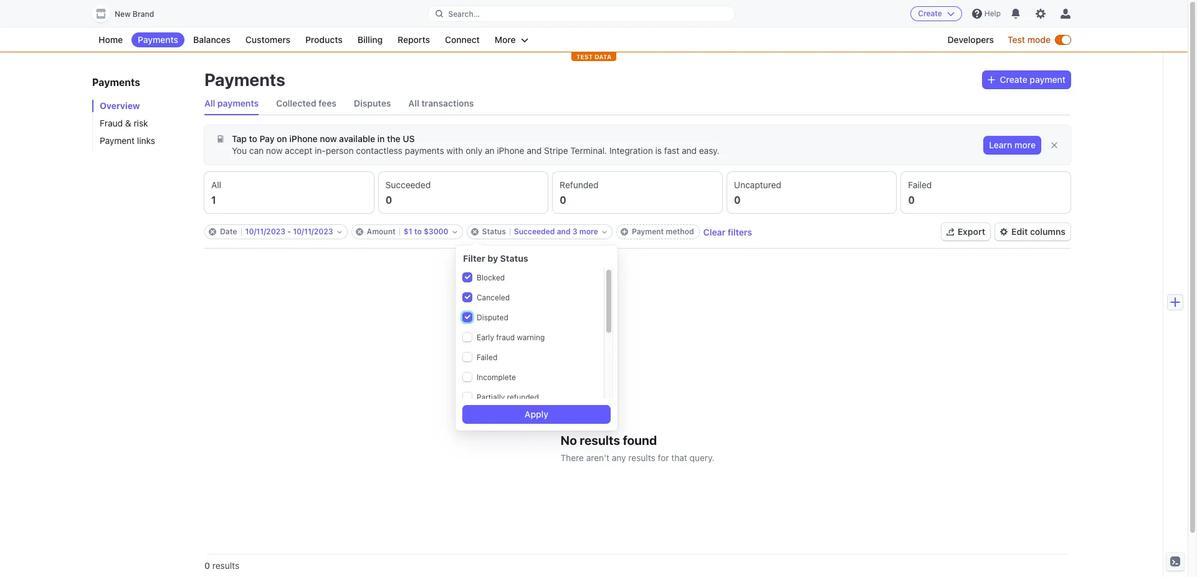 Task type: locate. For each thing, give the bounding box(es) containing it.
2 vertical spatial results
[[212, 560, 239, 571]]

0 vertical spatial now
[[320, 133, 337, 144]]

tab list up add payment method image
[[204, 172, 1071, 213]]

products link
[[299, 32, 349, 47]]

-
[[287, 227, 291, 236]]

aren't
[[586, 452, 610, 463]]

edit amount image
[[452, 229, 457, 234]]

disputed
[[477, 313, 509, 322]]

0 vertical spatial iphone
[[289, 133, 318, 144]]

1 horizontal spatial 10/11/2023
[[293, 227, 333, 236]]

payments down 'us'
[[405, 145, 444, 156]]

0 horizontal spatial more
[[580, 227, 598, 236]]

more right 3
[[580, 227, 598, 236]]

succeeded inside clear filters toolbar
[[514, 227, 555, 236]]

iphone
[[289, 133, 318, 144], [497, 145, 525, 156]]

0 vertical spatial payment
[[100, 135, 135, 146]]

payment for payment links
[[100, 135, 135, 146]]

filters
[[728, 227, 752, 237]]

$3000
[[424, 227, 449, 236]]

0 vertical spatial failed
[[908, 180, 932, 190]]

1 vertical spatial tab list
[[204, 172, 1071, 213]]

1 horizontal spatial failed
[[908, 180, 932, 190]]

all for payments
[[204, 98, 215, 108]]

collected
[[276, 98, 316, 108]]

learn more link
[[984, 137, 1041, 154]]

0 horizontal spatial payment
[[100, 135, 135, 146]]

payment method
[[632, 227, 694, 236]]

learn
[[989, 140, 1013, 150]]

filter by status
[[463, 253, 528, 264]]

1 horizontal spatial more
[[1015, 140, 1036, 150]]

partially
[[477, 393, 505, 402]]

payment inside clear filters toolbar
[[632, 227, 664, 236]]

by
[[488, 253, 498, 264]]

failed
[[908, 180, 932, 190], [477, 353, 498, 362]]

1 vertical spatial results
[[629, 452, 656, 463]]

to for pay
[[249, 133, 257, 144]]

1 vertical spatial payment
[[632, 227, 664, 236]]

10/11/2023 right -
[[293, 227, 333, 236]]

1 horizontal spatial payment
[[632, 227, 664, 236]]

1 horizontal spatial succeeded
[[514, 227, 555, 236]]

1 vertical spatial succeeded
[[514, 227, 555, 236]]

to up can
[[249, 133, 257, 144]]

0 vertical spatial results
[[580, 433, 620, 447]]

create for create payment
[[1000, 74, 1028, 85]]

all for 1
[[211, 180, 221, 190]]

0 inside succeeded 0
[[386, 194, 392, 206]]

payment
[[100, 135, 135, 146], [632, 227, 664, 236]]

partially refunded
[[477, 393, 539, 402]]

integration
[[610, 145, 653, 156]]

status
[[482, 227, 506, 236], [500, 253, 528, 264]]

1 horizontal spatial create
[[1000, 74, 1028, 85]]

0 horizontal spatial now
[[266, 145, 283, 156]]

0 inside failed 0
[[908, 194, 915, 206]]

1 horizontal spatial to
[[414, 227, 422, 236]]

failed for failed 0
[[908, 180, 932, 190]]

0 vertical spatial create
[[918, 9, 942, 18]]

succeeded down contactless
[[386, 180, 431, 190]]

10/11/2023
[[245, 227, 285, 236], [293, 227, 333, 236]]

in
[[378, 133, 385, 144]]

easy.
[[699, 145, 720, 156]]

2 horizontal spatial and
[[682, 145, 697, 156]]

2 tab list from the top
[[204, 172, 1071, 213]]

brand
[[133, 9, 154, 19]]

tab list up integration
[[204, 92, 1071, 115]]

now up in-
[[320, 133, 337, 144]]

disputes
[[354, 98, 391, 108]]

1 tab list from the top
[[204, 92, 1071, 115]]

refunded 0
[[560, 180, 599, 206]]

succeeded and 3 more
[[514, 227, 598, 236]]

search…
[[448, 9, 480, 18]]

0 vertical spatial to
[[249, 133, 257, 144]]

edit columns button
[[996, 223, 1071, 241]]

uncaptured
[[734, 180, 782, 190]]

status right remove status image
[[482, 227, 506, 236]]

$1 to $3000
[[404, 227, 449, 236]]

to inside tap to pay on iphone now available in the us you can now accept in-person contactless payments with only an iphone and stripe terminal. integration is fast and easy.
[[249, 133, 257, 144]]

0 horizontal spatial create
[[918, 9, 942, 18]]

1 vertical spatial more
[[580, 227, 598, 236]]

is
[[656, 145, 662, 156]]

more
[[1015, 140, 1036, 150], [580, 227, 598, 236]]

status inside clear filters toolbar
[[482, 227, 506, 236]]

filter
[[463, 253, 486, 264]]

payment right add payment method image
[[632, 227, 664, 236]]

all transactions link
[[409, 92, 474, 115]]

payments
[[217, 98, 259, 108], [405, 145, 444, 156]]

refunded
[[560, 180, 599, 190]]

remove status image
[[471, 228, 478, 236]]

payments up tap
[[217, 98, 259, 108]]

1 vertical spatial status
[[500, 253, 528, 264]]

overview link
[[92, 100, 192, 112]]

method
[[666, 227, 694, 236]]

1 horizontal spatial results
[[580, 433, 620, 447]]

and left stripe
[[527, 145, 542, 156]]

0 horizontal spatial results
[[212, 560, 239, 571]]

0 horizontal spatial to
[[249, 133, 257, 144]]

failed for failed
[[477, 353, 498, 362]]

1 10/11/2023 from the left
[[245, 227, 285, 236]]

new brand button
[[92, 5, 167, 22]]

&
[[125, 118, 131, 128]]

clear filters
[[704, 227, 752, 237]]

svg image
[[217, 135, 224, 143]]

results
[[580, 433, 620, 447], [629, 452, 656, 463], [212, 560, 239, 571]]

iphone up accept
[[289, 133, 318, 144]]

create inside button
[[918, 9, 942, 18]]

succeeded 0
[[386, 180, 431, 206]]

for
[[658, 452, 669, 463]]

overview
[[100, 100, 140, 111]]

0 vertical spatial payments
[[217, 98, 259, 108]]

person
[[326, 145, 354, 156]]

create right svg image
[[1000, 74, 1028, 85]]

0 inside refunded 0
[[560, 194, 567, 206]]

0 vertical spatial tab list
[[204, 92, 1071, 115]]

succeeded
[[386, 180, 431, 190], [514, 227, 555, 236]]

0 for succeeded 0
[[386, 194, 392, 206]]

create inside popup button
[[1000, 74, 1028, 85]]

iphone right the an
[[497, 145, 525, 156]]

1 horizontal spatial payments
[[405, 145, 444, 156]]

early
[[477, 333, 494, 342]]

1 vertical spatial failed
[[477, 353, 498, 362]]

edit status image
[[602, 229, 607, 234]]

0 vertical spatial status
[[482, 227, 506, 236]]

2 10/11/2023 from the left
[[293, 227, 333, 236]]

mode
[[1028, 34, 1051, 45]]

payment
[[1030, 74, 1066, 85]]

in-
[[315, 145, 326, 156]]

with
[[447, 145, 463, 156]]

0 horizontal spatial iphone
[[289, 133, 318, 144]]

all payments link
[[204, 92, 259, 115]]

10/11/2023 left -
[[245, 227, 285, 236]]

and left 3
[[557, 227, 571, 236]]

now down the pay
[[266, 145, 283, 156]]

create up developers link
[[918, 9, 942, 18]]

0 horizontal spatial failed
[[477, 353, 498, 362]]

to right $1
[[414, 227, 422, 236]]

to inside clear filters toolbar
[[414, 227, 422, 236]]

1 vertical spatial now
[[266, 145, 283, 156]]

tab list
[[204, 92, 1071, 115], [204, 172, 1071, 213]]

0 horizontal spatial succeeded
[[386, 180, 431, 190]]

developers
[[948, 34, 994, 45]]

an
[[485, 145, 495, 156]]

status right by
[[500, 253, 528, 264]]

test
[[1008, 34, 1025, 45]]

succeeded left 3
[[514, 227, 555, 236]]

clear filters toolbar
[[204, 224, 752, 239]]

to
[[249, 133, 257, 144], [414, 227, 422, 236]]

balances link
[[187, 32, 237, 47]]

payments
[[138, 34, 178, 45], [204, 69, 285, 90], [92, 77, 140, 88]]

links
[[137, 135, 155, 146]]

failed 0
[[908, 180, 932, 206]]

more right learn
[[1015, 140, 1036, 150]]

0 vertical spatial succeeded
[[386, 180, 431, 190]]

0 horizontal spatial and
[[527, 145, 542, 156]]

canceled
[[477, 293, 510, 302]]

1 horizontal spatial iphone
[[497, 145, 525, 156]]

that
[[672, 452, 687, 463]]

tap to pay on iphone now available in the us you can now accept in-person contactless payments with only an iphone and stripe terminal. integration is fast and easy.
[[232, 133, 720, 156]]

test mode
[[1008, 34, 1051, 45]]

payments up 'overview'
[[92, 77, 140, 88]]

1 vertical spatial create
[[1000, 74, 1028, 85]]

and right fast
[[682, 145, 697, 156]]

any
[[612, 452, 626, 463]]

you
[[232, 145, 247, 156]]

0 inside uncaptured 0
[[734, 194, 741, 206]]

learn more
[[989, 140, 1036, 150]]

apply
[[525, 409, 549, 420]]

1 horizontal spatial and
[[557, 227, 571, 236]]

1 vertical spatial payments
[[405, 145, 444, 156]]

1 vertical spatial to
[[414, 227, 422, 236]]

0 horizontal spatial 10/11/2023
[[245, 227, 285, 236]]

payment down fraud
[[100, 135, 135, 146]]

test
[[576, 53, 593, 60]]



Task type: vqa. For each thing, say whether or not it's contained in the screenshot.


Task type: describe. For each thing, give the bounding box(es) containing it.
export button
[[942, 223, 991, 241]]

reports
[[398, 34, 430, 45]]

1 horizontal spatial now
[[320, 133, 337, 144]]

no results found there aren't any results for that query.
[[561, 433, 715, 463]]

1
[[211, 194, 216, 206]]

on
[[277, 133, 287, 144]]

columns
[[1030, 226, 1066, 237]]

test data
[[576, 53, 612, 60]]

export
[[958, 226, 986, 237]]

fast
[[664, 145, 680, 156]]

0 results
[[204, 560, 239, 571]]

edit
[[1012, 226, 1028, 237]]

connect
[[445, 34, 480, 45]]

connect link
[[439, 32, 486, 47]]

0 horizontal spatial payments
[[217, 98, 259, 108]]

pay
[[260, 133, 275, 144]]

Search… search field
[[428, 6, 735, 22]]

only
[[466, 145, 483, 156]]

products
[[305, 34, 343, 45]]

found
[[623, 433, 657, 447]]

accept
[[285, 145, 313, 156]]

clear filters button
[[704, 227, 752, 237]]

collected fees link
[[276, 92, 337, 115]]

create for create
[[918, 9, 942, 18]]

remove date image
[[209, 228, 216, 236]]

balances
[[193, 34, 231, 45]]

stripe
[[544, 145, 568, 156]]

all for transactions
[[409, 98, 419, 108]]

10/11/2023 - 10/11/2023
[[245, 227, 333, 236]]

payments up all payments
[[204, 69, 285, 90]]

terminal.
[[571, 145, 607, 156]]

date
[[220, 227, 237, 236]]

fees
[[319, 98, 337, 108]]

early fraud warning
[[477, 333, 545, 342]]

reports link
[[391, 32, 436, 47]]

fraud
[[496, 333, 515, 342]]

results for no
[[580, 433, 620, 447]]

payments down brand
[[138, 34, 178, 45]]

payment for payment method
[[632, 227, 664, 236]]

more
[[495, 34, 516, 45]]

more button
[[489, 32, 535, 47]]

create payment button
[[983, 71, 1071, 89]]

all transactions
[[409, 98, 474, 108]]

1 vertical spatial iphone
[[497, 145, 525, 156]]

can
[[249, 145, 264, 156]]

contactless
[[356, 145, 403, 156]]

and inside clear filters toolbar
[[557, 227, 571, 236]]

edit columns
[[1012, 226, 1066, 237]]

warning
[[517, 333, 545, 342]]

billing
[[358, 34, 383, 45]]

billing link
[[351, 32, 389, 47]]

data
[[595, 53, 612, 60]]

home
[[98, 34, 123, 45]]

customers
[[246, 34, 290, 45]]

succeeded for 0
[[386, 180, 431, 190]]

2 horizontal spatial results
[[629, 452, 656, 463]]

0 for failed 0
[[908, 194, 915, 206]]

create payment
[[1000, 74, 1066, 85]]

Search… text field
[[428, 6, 735, 22]]

amount
[[367, 227, 396, 236]]

disputes link
[[354, 92, 391, 115]]

clear
[[704, 227, 726, 237]]

there
[[561, 452, 584, 463]]

new
[[115, 9, 131, 19]]

query.
[[690, 452, 715, 463]]

fraud & risk link
[[92, 117, 192, 130]]

apply button
[[463, 406, 610, 423]]

tab list containing 1
[[204, 172, 1071, 213]]

0 vertical spatial more
[[1015, 140, 1036, 150]]

payments link
[[132, 32, 185, 47]]

succeeded for and
[[514, 227, 555, 236]]

the
[[387, 133, 401, 144]]

all payments
[[204, 98, 259, 108]]

blocked
[[477, 273, 505, 282]]

to for $3000
[[414, 227, 422, 236]]

tap
[[232, 133, 247, 144]]

remove amount image
[[356, 228, 363, 236]]

payments inside tap to pay on iphone now available in the us you can now accept in-person contactless payments with only an iphone and stripe terminal. integration is fast and easy.
[[405, 145, 444, 156]]

results for 0
[[212, 560, 239, 571]]

collected fees
[[276, 98, 337, 108]]

fraud & risk
[[100, 118, 148, 128]]

risk
[[134, 118, 148, 128]]

create button
[[911, 6, 962, 21]]

all 1
[[211, 180, 221, 206]]

help button
[[967, 4, 1006, 24]]

help
[[985, 9, 1001, 18]]

more inside clear filters toolbar
[[580, 227, 598, 236]]

add payment method image
[[621, 228, 628, 236]]

fraud
[[100, 118, 123, 128]]

edit date image
[[337, 229, 342, 234]]

tab list containing all payments
[[204, 92, 1071, 115]]

0 for uncaptured 0
[[734, 194, 741, 206]]

svg image
[[988, 76, 995, 84]]

0 for refunded 0
[[560, 194, 567, 206]]



